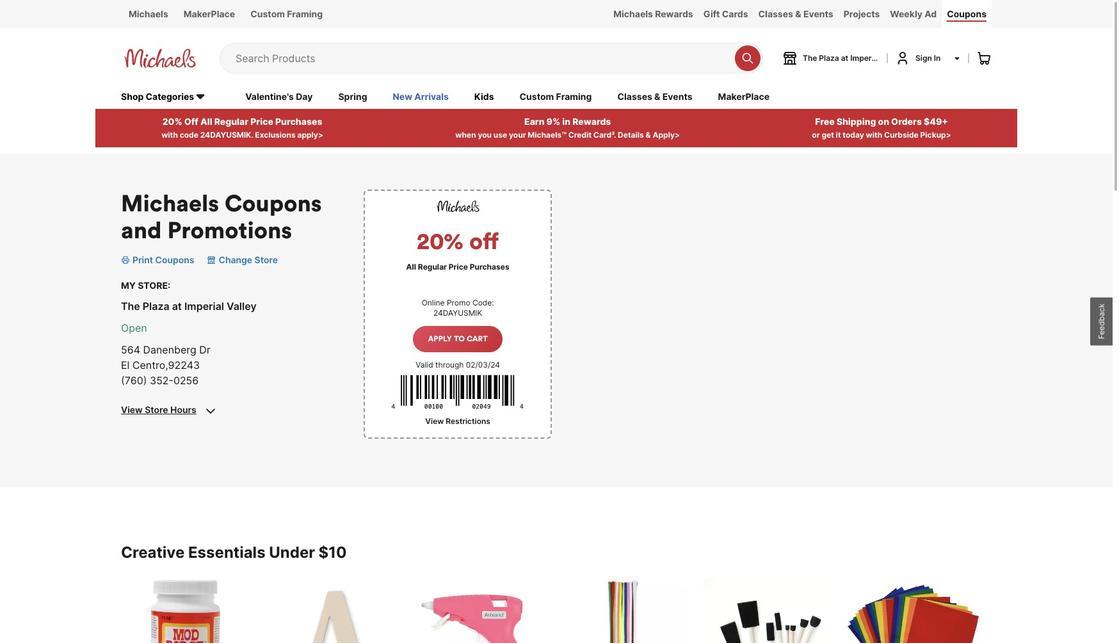 Task type: locate. For each thing, give the bounding box(es) containing it.
change
[[219, 254, 252, 265]]

1 vertical spatial plaza
[[143, 300, 170, 312]]

1 horizontal spatial classes & events link
[[754, 0, 839, 28]]

view left restrictions
[[425, 416, 444, 426]]

0 vertical spatial rewards
[[655, 8, 693, 19]]

regular
[[214, 116, 249, 127], [418, 262, 447, 271]]

view store hours
[[121, 404, 196, 415]]

1 horizontal spatial custom framing
[[520, 91, 592, 102]]

classes up "details" in the top of the page
[[618, 91, 653, 102]]

the down the my
[[121, 300, 140, 312]]

framing for custom framing link to the bottom
[[556, 91, 592, 102]]

imperial up the dr
[[184, 300, 224, 312]]

coupons inside michaels coupons and promotions
[[225, 188, 322, 218]]

michaels
[[129, 8, 168, 19], [614, 8, 653, 19], [121, 188, 219, 218]]

0 vertical spatial regular
[[214, 116, 249, 127]]

imperial
[[851, 53, 880, 63], [184, 300, 224, 312]]

hours
[[170, 404, 196, 415]]

michaels coupons and promotions
[[121, 188, 322, 244]]

it
[[836, 130, 841, 139]]

0 vertical spatial at
[[841, 53, 849, 63]]

1 horizontal spatial valley
[[882, 53, 905, 63]]

view restrictions
[[425, 416, 491, 426]]

1 horizontal spatial view
[[425, 416, 444, 426]]

1 horizontal spatial with
[[866, 130, 883, 139]]

1 horizontal spatial custom
[[520, 91, 554, 102]]

spring link
[[338, 90, 367, 104]]

purchases down off
[[470, 262, 510, 271]]

coupons
[[947, 8, 987, 19], [225, 188, 322, 218], [155, 254, 194, 265]]

0 vertical spatial 20%
[[162, 116, 182, 127]]

0 vertical spatial framing
[[287, 8, 323, 19]]

classes & events for top classes & events link
[[759, 8, 834, 19]]

regular for off
[[214, 116, 249, 127]]

1 vertical spatial custom
[[520, 91, 554, 102]]

plaza down store:
[[143, 300, 170, 312]]

0 horizontal spatial price
[[251, 116, 273, 127]]

store left hours
[[145, 404, 168, 415]]

credit
[[569, 130, 592, 139]]

0 horizontal spatial &
[[646, 130, 651, 139]]

code:
[[473, 298, 494, 307]]

1 vertical spatial purchases
[[470, 262, 510, 271]]

or
[[812, 130, 820, 139]]

0 vertical spatial purchases
[[275, 116, 322, 127]]

the plaza at imperial valley down store:
[[121, 300, 257, 312]]

rewards up the credit
[[573, 116, 611, 127]]

makerplace
[[184, 8, 235, 19], [718, 91, 770, 102]]

1 vertical spatial classes
[[618, 91, 653, 102]]

2 vertical spatial coupons
[[155, 254, 194, 265]]

2 horizontal spatial coupons
[[947, 8, 987, 19]]

coupons for michaels coupons and promotions
[[225, 188, 322, 218]]

events for bottom classes & events link
[[663, 91, 693, 102]]

1 vertical spatial custom framing link
[[520, 90, 592, 104]]

regular inside 20% off all regular price purchases with code 24dayusmik. exclusions apply>
[[214, 116, 249, 127]]

ad
[[925, 8, 937, 19]]

classes right cards
[[759, 8, 793, 19]]

0 horizontal spatial events
[[663, 91, 693, 102]]

classes & events right cards
[[759, 8, 834, 19]]

1 horizontal spatial regular
[[418, 262, 447, 271]]

& right cards
[[796, 8, 802, 19]]

price for off
[[251, 116, 273, 127]]

the
[[803, 53, 817, 63], [121, 300, 140, 312]]

plaza
[[819, 53, 839, 63], [143, 300, 170, 312]]

0 vertical spatial the plaza at imperial valley
[[803, 53, 905, 63]]

the right search button icon
[[803, 53, 817, 63]]

all for off
[[406, 262, 416, 271]]

with down the on
[[866, 130, 883, 139]]

& for top classes & events link
[[796, 8, 802, 19]]

centro
[[132, 358, 165, 371]]

store
[[255, 254, 278, 265], [145, 404, 168, 415]]

regular up online
[[418, 262, 447, 271]]

1 vertical spatial framing
[[556, 91, 592, 102]]

20% inside 20% off all regular price purchases with code 24dayusmik. exclusions apply>
[[162, 116, 182, 127]]

coupons inside button
[[155, 254, 194, 265]]

weekly ad
[[890, 8, 937, 19]]

the plaza at imperial valley down projects link
[[803, 53, 905, 63]]

2 with from the left
[[866, 130, 883, 139]]

tabler image
[[203, 403, 218, 419]]

1 horizontal spatial classes
[[759, 8, 793, 19]]

1 vertical spatial makerplace link
[[718, 90, 770, 104]]

rewards left gift
[[655, 8, 693, 19]]

with left code
[[161, 130, 178, 139]]

1 vertical spatial imperial
[[184, 300, 224, 312]]

0 vertical spatial custom framing link
[[243, 0, 331, 28]]

details
[[618, 130, 644, 139]]

0 vertical spatial custom
[[251, 8, 285, 19]]

1 vertical spatial &
[[655, 91, 661, 102]]

the plaza at imperial valley button
[[783, 51, 905, 66]]

price up exclusions
[[251, 116, 273, 127]]

1 vertical spatial classes & events link
[[618, 90, 693, 104]]

valley left sign
[[882, 53, 905, 63]]

1 horizontal spatial purchases
[[470, 262, 510, 271]]

0 horizontal spatial 20%
[[162, 116, 182, 127]]

plaza down projects link
[[819, 53, 839, 63]]

danenberg
[[143, 343, 196, 356]]

price inside 20% off all regular price purchases
[[449, 262, 468, 271]]

cart
[[467, 334, 488, 343]]

1 horizontal spatial makerplace
[[718, 91, 770, 102]]

gift cards
[[704, 8, 748, 19]]

1 vertical spatial makerplace
[[718, 91, 770, 102]]

1 horizontal spatial all
[[406, 262, 416, 271]]

0 horizontal spatial custom framing link
[[243, 0, 331, 28]]

0 horizontal spatial with
[[161, 130, 178, 139]]

price inside 20% off all regular price purchases with code 24dayusmik. exclusions apply>
[[251, 116, 273, 127]]

1 horizontal spatial &
[[655, 91, 661, 102]]

today
[[843, 130, 864, 139]]

352-
[[150, 374, 174, 387]]

1 horizontal spatial makerplace link
[[718, 90, 770, 104]]

store inside change store button
[[255, 254, 278, 265]]

0 vertical spatial classes
[[759, 8, 793, 19]]

price up promo
[[449, 262, 468, 271]]

classes & events link up apply>
[[618, 90, 693, 104]]

day
[[296, 91, 313, 102]]

0 horizontal spatial custom framing
[[251, 8, 323, 19]]

all
[[200, 116, 212, 127], [406, 262, 416, 271]]

custom framing link
[[243, 0, 331, 28], [520, 90, 592, 104]]

0 horizontal spatial makerplace link
[[176, 0, 243, 28]]

1 vertical spatial events
[[663, 91, 693, 102]]

price for off
[[449, 262, 468, 271]]

20% off all regular price purchases with code 24dayusmik. exclusions apply>
[[161, 116, 323, 139]]

0 vertical spatial the
[[803, 53, 817, 63]]

makerplace down search button icon
[[718, 91, 770, 102]]

1 vertical spatial regular
[[418, 262, 447, 271]]

view
[[121, 404, 143, 415], [425, 416, 444, 426]]

0 horizontal spatial all
[[200, 116, 212, 127]]

0 horizontal spatial rewards
[[573, 116, 611, 127]]

coupons right print
[[155, 254, 194, 265]]

regular for off
[[418, 262, 447, 271]]

coupons for print coupons
[[155, 254, 194, 265]]

change store
[[219, 254, 278, 265]]

1 horizontal spatial classes & events
[[759, 8, 834, 19]]

view down (760)
[[121, 404, 143, 415]]

1 horizontal spatial the
[[803, 53, 817, 63]]

chenille pipe cleaners, 25ct. by creatology™ image
[[557, 577, 690, 643]]

0 horizontal spatial view
[[121, 404, 143, 415]]

0 horizontal spatial coupons
[[155, 254, 194, 265]]

&
[[796, 8, 802, 19], [655, 91, 661, 102], [646, 130, 651, 139]]

0 horizontal spatial classes & events link
[[618, 90, 693, 104]]

0 vertical spatial imperial
[[851, 53, 880, 63]]

0 horizontal spatial purchases
[[275, 116, 322, 127]]

3" unfinished chunky wood letter by make market® image
[[266, 577, 399, 643]]

at
[[841, 53, 849, 63], [172, 300, 182, 312]]

at down projects link
[[841, 53, 849, 63]]

1 vertical spatial the
[[121, 300, 140, 312]]

0 vertical spatial custom framing
[[251, 8, 323, 19]]

0 horizontal spatial plaza
[[143, 300, 170, 312]]

purchases
[[275, 116, 322, 127], [470, 262, 510, 271]]

earn
[[525, 116, 545, 127]]

apply
[[428, 334, 452, 343]]

2 vertical spatial &
[[646, 130, 651, 139]]

purchases up apply>
[[275, 116, 322, 127]]

purchases inside 20% off all regular price purchases with code 24dayusmik. exclusions apply>
[[275, 116, 322, 127]]

plaza inside button
[[819, 53, 839, 63]]

Search Input field
[[236, 43, 729, 73]]

& right "details" in the top of the page
[[646, 130, 651, 139]]

coupons right ad
[[947, 8, 987, 19]]

1 horizontal spatial price
[[449, 262, 468, 271]]

1 horizontal spatial plaza
[[819, 53, 839, 63]]

20%
[[162, 116, 182, 127], [417, 226, 464, 255]]

1 horizontal spatial at
[[841, 53, 849, 63]]

apply>
[[653, 130, 680, 139]]

classes & events up apply>
[[618, 91, 693, 102]]

& up apply>
[[655, 91, 661, 102]]

0 horizontal spatial the plaza at imperial valley
[[121, 300, 257, 312]]

0 horizontal spatial framing
[[287, 8, 323, 19]]

0 horizontal spatial imperial
[[184, 300, 224, 312]]

new arrivals link
[[393, 90, 449, 104]]

classes & events link right cards
[[754, 0, 839, 28]]

framing
[[287, 8, 323, 19], [556, 91, 592, 102]]

creative essentials under $10
[[121, 543, 347, 561]]

categories
[[146, 91, 194, 102]]

2 horizontal spatial &
[[796, 8, 802, 19]]

regular inside 20% off all regular price purchases
[[418, 262, 447, 271]]

rewards inside earn 9% in rewards when you use your michaels™ credit card³. details & apply>
[[573, 116, 611, 127]]

pickup>
[[921, 130, 952, 139]]

events left projects
[[804, 8, 834, 19]]

store right change
[[255, 254, 278, 265]]

classes
[[759, 8, 793, 19], [618, 91, 653, 102]]

9%
[[547, 116, 561, 127]]

in
[[562, 116, 571, 127]]

1 vertical spatial 20%
[[417, 226, 464, 255]]

1 with from the left
[[161, 130, 178, 139]]

20% inside 20% off all regular price purchases
[[417, 226, 464, 255]]

custom
[[251, 8, 285, 19], [520, 91, 554, 102]]

0 vertical spatial &
[[796, 8, 802, 19]]

0 vertical spatial store
[[255, 254, 278, 265]]

dr
[[199, 343, 211, 356]]

promotions
[[167, 215, 292, 244]]

20% for off
[[162, 116, 182, 127]]

all inside 20% off all regular price purchases
[[406, 262, 416, 271]]

0 horizontal spatial at
[[172, 300, 182, 312]]

0 horizontal spatial classes & events
[[618, 91, 693, 102]]

makerplace right michaels link
[[184, 8, 235, 19]]

the plaza at imperial valley
[[803, 53, 905, 63], [121, 300, 257, 312]]

at up danenberg
[[172, 300, 182, 312]]

1 horizontal spatial custom framing link
[[520, 90, 592, 104]]

valley
[[882, 53, 905, 63], [227, 300, 257, 312]]

you
[[478, 130, 492, 139]]

1 vertical spatial all
[[406, 262, 416, 271]]

at inside button
[[841, 53, 849, 63]]

and
[[121, 215, 162, 244]]

1 vertical spatial view
[[425, 416, 444, 426]]

0 vertical spatial classes & events
[[759, 8, 834, 19]]

0 horizontal spatial valley
[[227, 300, 257, 312]]

store:
[[138, 280, 170, 291]]

valley down change store button
[[227, 300, 257, 312]]

purchases inside 20% off all regular price purchases
[[470, 262, 510, 271]]

search button image
[[742, 52, 754, 65]]

1 vertical spatial custom framing
[[520, 91, 592, 102]]

shop
[[121, 91, 144, 102]]

1 horizontal spatial events
[[804, 8, 834, 19]]

1 vertical spatial the plaza at imperial valley
[[121, 300, 257, 312]]

framing for the left custom framing link
[[287, 8, 323, 19]]

1 horizontal spatial store
[[255, 254, 278, 265]]

0 horizontal spatial makerplace
[[184, 8, 235, 19]]

coupons up change store
[[225, 188, 322, 218]]

michaels inside michaels coupons and promotions
[[121, 188, 219, 218]]

rewards
[[655, 8, 693, 19], [573, 116, 611, 127]]

earn 9% in rewards when you use your michaels™ credit card³. details & apply>
[[456, 116, 680, 139]]

0 vertical spatial all
[[200, 116, 212, 127]]

imperial down projects link
[[851, 53, 880, 63]]

valley inside button
[[882, 53, 905, 63]]

regular up 24dayusmik.
[[214, 116, 249, 127]]

purchases for off
[[470, 262, 510, 271]]

0 horizontal spatial regular
[[214, 116, 249, 127]]

& for bottom classes & events link
[[655, 91, 661, 102]]

store for change
[[255, 254, 278, 265]]

events
[[804, 8, 834, 19], [663, 91, 693, 102]]

1 vertical spatial classes & events
[[618, 91, 693, 102]]

restrictions
[[446, 416, 491, 426]]

free shipping on orders $49+ or get it today with curbside pickup>
[[812, 116, 952, 139]]

$10
[[319, 543, 347, 561]]

0 horizontal spatial store
[[145, 404, 168, 415]]

classes & events
[[759, 8, 834, 19], [618, 91, 693, 102]]

michaels link
[[121, 0, 176, 28]]

0 vertical spatial events
[[804, 8, 834, 19]]

1 vertical spatial valley
[[227, 300, 257, 312]]

0 vertical spatial price
[[251, 116, 273, 127]]

1 vertical spatial rewards
[[573, 116, 611, 127]]

through
[[436, 360, 464, 369]]

events up apply>
[[663, 91, 693, 102]]

1 vertical spatial at
[[172, 300, 182, 312]]

print coupons button
[[121, 253, 194, 266]]

0 vertical spatial plaza
[[819, 53, 839, 63]]

print coupons
[[133, 254, 194, 265]]

all inside 20% off all regular price purchases with code 24dayusmik. exclusions apply>
[[200, 116, 212, 127]]

1 vertical spatial store
[[145, 404, 168, 415]]

mini high temperature glue gun by ashland® image
[[412, 577, 544, 643]]

1 vertical spatial price
[[449, 262, 468, 271]]

1 horizontal spatial imperial
[[851, 53, 880, 63]]

the inside button
[[803, 53, 817, 63]]

1 horizontal spatial the plaza at imperial valley
[[803, 53, 905, 63]]

valentine's day link
[[245, 90, 313, 104]]



Task type: vqa. For each thing, say whether or not it's contained in the screenshot.
the leftmost MakerPlace
yes



Task type: describe. For each thing, give the bounding box(es) containing it.
custom for the left custom framing link
[[251, 8, 285, 19]]

0 vertical spatial makerplace
[[184, 8, 235, 19]]

weekly
[[890, 8, 923, 19]]

24dayusmik.
[[200, 130, 253, 139]]

0 vertical spatial classes & events link
[[754, 0, 839, 28]]

0 horizontal spatial classes
[[618, 91, 653, 102]]

michaels rewards link
[[609, 0, 699, 28]]

to
[[454, 334, 465, 343]]

shop categories link
[[121, 90, 220, 104]]

get
[[822, 130, 834, 139]]

valid through 02/03/24
[[416, 360, 500, 369]]

foam brush variety 25 piece set by craft smart® image
[[703, 577, 835, 643]]

the plaza at imperial valley inside button
[[803, 53, 905, 63]]

michaels rewards
[[614, 8, 693, 19]]

purchases for off
[[275, 116, 322, 127]]

& inside earn 9% in rewards when you use your michaels™ credit card³. details & apply>
[[646, 130, 651, 139]]

el
[[121, 358, 130, 371]]

print
[[133, 254, 153, 265]]

under
[[269, 543, 315, 561]]

all for off
[[200, 116, 212, 127]]

02/03/24
[[466, 360, 500, 369]]

curbside
[[884, 130, 919, 139]]

kids
[[474, 91, 494, 102]]

with inside free shipping on orders $49+ or get it today with curbside pickup>
[[866, 130, 883, 139]]

my
[[121, 280, 136, 291]]

(760)
[[121, 374, 147, 387]]

sign
[[916, 53, 932, 63]]

when
[[456, 130, 476, 139]]

events for top classes & events link
[[804, 8, 834, 19]]

off
[[184, 116, 198, 127]]

your
[[509, 130, 526, 139]]

essentials
[[188, 543, 266, 561]]

custom framing for custom framing link to the bottom
[[520, 91, 592, 102]]

use
[[494, 130, 507, 139]]

spring
[[338, 91, 367, 102]]

valentine's day
[[245, 91, 313, 102]]

card³.
[[594, 130, 616, 139]]

0 vertical spatial coupons
[[947, 8, 987, 19]]

24dayusmik
[[434, 308, 482, 317]]

classes & events for bottom classes & events link
[[618, 91, 693, 102]]

custom for custom framing link to the bottom
[[520, 91, 554, 102]]

shipping
[[837, 116, 876, 127]]

564
[[121, 343, 140, 356]]

imperial inside button
[[851, 53, 880, 63]]

0 horizontal spatial the
[[121, 300, 140, 312]]

my store:
[[121, 280, 170, 291]]

change store button
[[207, 253, 278, 266]]

on
[[878, 116, 890, 127]]

felt sheets by creatology™ image
[[848, 577, 981, 643]]

$49+
[[924, 116, 948, 127]]

projects link
[[839, 0, 885, 28]]

1 horizontal spatial rewards
[[655, 8, 693, 19]]

valentine's
[[245, 91, 294, 102]]

custom framing for the left custom framing link
[[251, 8, 323, 19]]

free
[[815, 116, 835, 127]]

cards
[[722, 8, 748, 19]]

view for view store hours
[[121, 404, 143, 415]]

92243
[[168, 358, 200, 371]]

off
[[469, 226, 499, 255]]

gift cards link
[[699, 0, 754, 28]]

in
[[934, 53, 941, 63]]

,
[[165, 358, 168, 371]]

apply>
[[297, 130, 323, 139]]

0256
[[174, 374, 199, 387]]

20% for off
[[417, 226, 464, 255]]

view for view restrictions
[[425, 416, 444, 426]]

new
[[393, 91, 412, 102]]

apply to cart button
[[413, 326, 503, 352]]

new arrivals
[[393, 91, 449, 102]]

mod podge® gloss image
[[121, 577, 254, 643]]

20% off all regular price purchases
[[406, 226, 510, 271]]

564 danenberg dr el centro , 92243 (760) 352-0256
[[121, 343, 211, 387]]

with inside 20% off all regular price purchases with code 24dayusmik. exclusions apply>
[[161, 130, 178, 139]]

arrivals
[[415, 91, 449, 102]]

store for view
[[145, 404, 168, 415]]

gift
[[704, 8, 720, 19]]

code
[[180, 130, 198, 139]]

online promo code: 24dayusmik
[[422, 298, 494, 317]]

michaels™
[[528, 130, 567, 139]]

michaels for michaels coupons and promotions
[[121, 188, 219, 218]]

exclusions
[[255, 130, 296, 139]]

online
[[422, 298, 445, 307]]

apply to cart
[[428, 334, 488, 343]]

valid
[[416, 360, 433, 369]]

creative
[[121, 543, 185, 561]]

weekly ad link
[[885, 0, 942, 28]]

michaels for michaels
[[129, 8, 168, 19]]

projects
[[844, 8, 880, 19]]

promo
[[447, 298, 470, 307]]

michaels for michaels rewards
[[614, 8, 653, 19]]

open
[[121, 321, 147, 334]]



